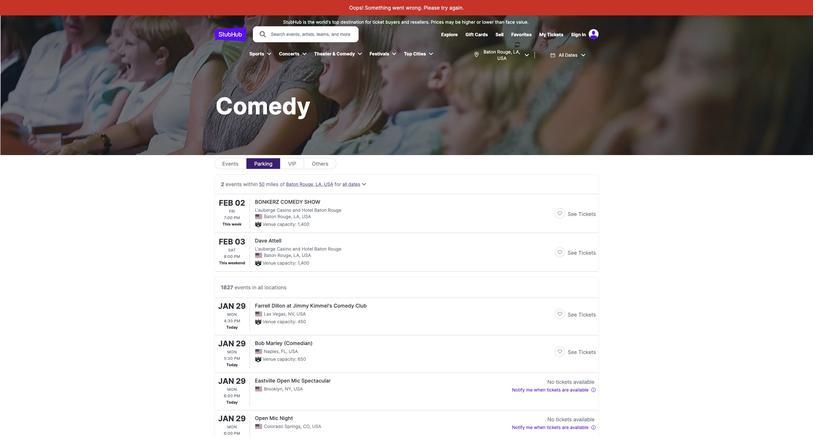 Task type: locate. For each thing, give the bounding box(es) containing it.
4:30
[[224, 319, 233, 323]]

baton rouge, la, usa down the bonkerz comedy show
[[264, 214, 311, 219]]

l'auberge casino and hotel baton rouge down comedy
[[255, 207, 342, 213]]

this down 7:00
[[223, 222, 231, 227]]

feb inside "feb 02 fri 7:00 pm this week"
[[219, 198, 233, 208]]

2 casino from the top
[[277, 246, 291, 252]]

eastville
[[255, 378, 275, 384]]

mon inside 'jan 29 mon 4:30 pm today'
[[227, 312, 237, 317]]

l'auberge casino and hotel baton rouge down attell
[[255, 246, 342, 252]]

farrell dillon at jimmy kimmel's comedy club
[[255, 303, 367, 309]]

8:00
[[224, 254, 233, 259]]

venue capacity: 1,400 down attell
[[263, 260, 309, 266]]

pm inside jan 29 mon 6:00 pm today
[[234, 394, 240, 398]]

1 vertical spatial casino
[[277, 246, 291, 252]]

us national flag image
[[255, 214, 262, 219], [255, 253, 262, 258], [255, 312, 262, 317], [255, 424, 262, 429]]

4 29 from the top
[[236, 414, 246, 423]]

today inside jan 29 mon 5:30 pm today
[[226, 363, 238, 367]]

jan for jan 29 mon 6:00 pm
[[218, 414, 234, 423]]

0 vertical spatial events
[[226, 181, 242, 188]]

1 tooltip image from the top
[[591, 388, 596, 393]]

me for jan 29 mon 6:00 pm today
[[526, 387, 533, 393]]

l'auberge for 03
[[255, 246, 276, 252]]

jan
[[218, 302, 234, 311], [218, 339, 234, 348], [218, 377, 234, 386], [218, 414, 234, 423]]

venue capacity: 1,400 for feb 02
[[263, 222, 309, 227]]

stubhub is the world's top destination for ticket buyers and resellers. prices may be higher or lower than face value.
[[283, 19, 529, 25]]

0 vertical spatial notify
[[512, 387, 525, 393]]

3 venue from the top
[[263, 319, 276, 324]]

pm for feb 03 sat 8:00 pm this weekend
[[234, 254, 240, 259]]

this
[[223, 222, 231, 227], [219, 261, 227, 265]]

1 notify me when tickets are available from the top
[[512, 387, 589, 393]]

2 1,400 from the top
[[298, 260, 309, 266]]

capacity: up attell
[[277, 222, 296, 227]]

03
[[235, 237, 245, 247]]

mon inside jan 29 mon 6:00 pm
[[227, 425, 237, 430]]

feb up fri
[[219, 198, 233, 208]]

29 for jan 29 mon 4:30 pm today
[[236, 302, 246, 311]]

2 rouge from the top
[[328, 246, 342, 252]]

2 me from the top
[[526, 425, 533, 430]]

weekend
[[228, 261, 245, 265]]

sell link
[[496, 32, 504, 37]]

mon
[[227, 312, 237, 317], [227, 350, 237, 355], [227, 387, 237, 392], [227, 425, 237, 430]]

1 vertical spatial no tickets available
[[548, 416, 595, 423]]

sports link
[[246, 47, 267, 61]]

jan down jan 29 mon 6:00 pm today
[[218, 414, 234, 423]]

1 vertical spatial no
[[548, 416, 555, 423]]

no tickets available
[[548, 379, 595, 385], [548, 416, 595, 423]]

&
[[333, 51, 336, 56]]

farrell
[[255, 303, 270, 309]]

1 vertical spatial events
[[235, 284, 251, 291]]

baton rouge, la, usa down attell
[[264, 253, 311, 258]]

baton rouge, la, usa button up the "show"
[[286, 181, 333, 188]]

feb inside feb 03 sat 8:00 pm this weekend
[[219, 237, 233, 247]]

baton inside 2 events within 50 miles of baton rouge, la, usa
[[286, 181, 299, 187]]

see tickets for (comedian)
[[568, 349, 596, 356]]

pm inside jan 29 mon 5:30 pm today
[[234, 356, 240, 361]]

4 capacity: from the top
[[277, 356, 296, 362]]

all inside for all dates
[[343, 181, 347, 187]]

capacity: down attell
[[277, 260, 296, 266]]

us national flag image down 'eastville'
[[255, 387, 262, 392]]

see tickets for show
[[568, 211, 596, 217]]

2 vertical spatial and
[[293, 246, 301, 252]]

events left in
[[235, 284, 251, 291]]

2 hotel from the top
[[302, 246, 313, 252]]

1 29 from the top
[[236, 302, 246, 311]]

0 vertical spatial casino
[[277, 207, 291, 213]]

marley
[[266, 340, 283, 347]]

no tickets available for jan 29 mon 6:00 pm today
[[548, 379, 595, 385]]

29
[[236, 302, 246, 311], [236, 339, 246, 348], [236, 377, 246, 386], [236, 414, 246, 423]]

today inside 'jan 29 mon 4:30 pm today'
[[226, 325, 238, 330]]

0 horizontal spatial for
[[335, 181, 341, 188]]

rouge, up the "show"
[[300, 181, 315, 187]]

today
[[226, 325, 238, 330], [226, 363, 238, 367], [226, 400, 238, 405]]

1 vertical spatial and
[[293, 207, 301, 213]]

tickets
[[547, 32, 564, 37], [579, 211, 596, 217], [579, 250, 596, 256], [579, 312, 596, 318], [579, 349, 596, 356]]

capacity:
[[277, 222, 296, 227], [277, 260, 296, 266], [277, 319, 296, 324], [277, 356, 296, 362]]

open
[[277, 378, 290, 384], [255, 415, 268, 422]]

mic up ny,
[[291, 378, 300, 384]]

1 casino from the top
[[277, 207, 291, 213]]

0 vertical spatial tooltip image
[[591, 388, 596, 393]]

2 venue from the top
[[263, 260, 276, 266]]

events for within
[[226, 181, 242, 188]]

jan inside jan 29 mon 6:00 pm today
[[218, 377, 234, 386]]

us national flag image left colorado
[[255, 424, 262, 429]]

1 vertical spatial 1,400
[[298, 260, 309, 266]]

rouge, down the bonkerz comedy show
[[278, 214, 292, 219]]

comedy
[[337, 51, 355, 56], [216, 92, 311, 120], [334, 303, 354, 309]]

available
[[574, 379, 595, 385], [570, 387, 589, 393], [574, 416, 595, 423], [570, 425, 589, 430]]

1 mon from the top
[[227, 312, 237, 317]]

venue capacity: 1,400 up attell
[[263, 222, 309, 227]]

my
[[540, 32, 546, 37]]

locations
[[265, 284, 287, 291]]

today up jan 29 mon 6:00 pm
[[226, 400, 238, 405]]

2 mon from the top
[[227, 350, 237, 355]]

0 vertical spatial no tickets available
[[548, 379, 595, 385]]

1 horizontal spatial for
[[365, 19, 371, 25]]

2 l'auberge casino and hotel baton rouge from the top
[[255, 246, 342, 252]]

6:00 for jan 29 mon 6:00 pm
[[224, 431, 233, 436]]

4 see tickets from the top
[[568, 349, 596, 356]]

buyers
[[386, 19, 400, 25]]

tickets for at
[[579, 312, 596, 318]]

sign in link
[[571, 32, 586, 37]]

nv,
[[288, 311, 295, 317]]

0 vertical spatial me
[[526, 387, 533, 393]]

fri
[[229, 209, 235, 214]]

1 see tickets from the top
[[568, 211, 596, 217]]

50
[[259, 181, 265, 187]]

us national flag image down dave
[[255, 253, 262, 258]]

1 no tickets available from the top
[[548, 379, 595, 385]]

all right in
[[258, 284, 263, 291]]

650
[[298, 356, 306, 362]]

0 vertical spatial notify me when tickets are available button
[[512, 386, 596, 394]]

feb for feb 02
[[219, 198, 233, 208]]

jan down 5:30 at the left of page
[[218, 377, 234, 386]]

mon for jan 29 mon 5:30 pm today
[[227, 350, 237, 355]]

destination
[[341, 19, 364, 25]]

0 vertical spatial are
[[562, 387, 569, 393]]

notify me when tickets are available
[[512, 387, 589, 393], [512, 425, 589, 430]]

mon for jan 29 mon 4:30 pm today
[[227, 312, 237, 317]]

feb up sat
[[219, 237, 233, 247]]

1 me from the top
[[526, 387, 533, 393]]

0 vertical spatial l'auberge casino and hotel baton rouge
[[255, 207, 342, 213]]

casino
[[277, 207, 291, 213], [277, 246, 291, 252]]

today down 4:30
[[226, 325, 238, 330]]

jan inside jan 29 mon 5:30 pm today
[[218, 339, 234, 348]]

2 today from the top
[[226, 363, 238, 367]]

today down 5:30 at the left of page
[[226, 363, 238, 367]]

brooklyn, ny, usa
[[264, 386, 303, 392]]

open up brooklyn, ny, usa
[[277, 378, 290, 384]]

today inside jan 29 mon 6:00 pm today
[[226, 400, 238, 405]]

this inside feb 03 sat 8:00 pm this weekend
[[219, 261, 227, 265]]

sign
[[571, 32, 581, 37]]

0 vertical spatial no
[[548, 379, 555, 385]]

2 vertical spatial today
[[226, 400, 238, 405]]

venue for bonkerz
[[263, 222, 276, 227]]

week
[[232, 222, 242, 227]]

feb 02 fri 7:00 pm this week
[[219, 198, 245, 227]]

when for jan 29 mon 6:00 pm
[[534, 425, 546, 430]]

0 vertical spatial when
[[534, 387, 546, 393]]

capacity: for marley
[[277, 356, 296, 362]]

1 vertical spatial l'auberge casino and hotel baton rouge
[[255, 246, 342, 252]]

no tickets available for jan 29 mon 6:00 pm
[[548, 416, 595, 423]]

notify me when tickets are available for jan 29 mon 6:00 pm today
[[512, 387, 589, 393]]

3 see tickets from the top
[[568, 312, 596, 318]]

1 see from the top
[[568, 211, 577, 217]]

please
[[424, 4, 440, 11]]

(comedian)
[[284, 340, 313, 347]]

capacity: down fl,
[[277, 356, 296, 362]]

tooltip image
[[591, 388, 596, 393], [591, 425, 596, 430]]

0 vertical spatial 1,400
[[298, 222, 309, 227]]

2 tooltip image from the top
[[591, 425, 596, 430]]

450
[[298, 319, 306, 324]]

29 left farrell
[[236, 302, 246, 311]]

today for bob marley (comedian)
[[226, 363, 238, 367]]

spectacular
[[301, 378, 331, 384]]

2 us national flag image from the top
[[255, 387, 262, 392]]

1 vertical spatial baton rouge, la, usa
[[264, 214, 311, 219]]

hotel
[[302, 207, 313, 213], [302, 246, 313, 252]]

face
[[506, 19, 515, 25]]

0 vertical spatial this
[[223, 222, 231, 227]]

mon inside jan 29 mon 6:00 pm today
[[227, 387, 237, 392]]

no for jan 29 mon 6:00 pm today
[[548, 379, 555, 385]]

mic up colorado
[[270, 415, 278, 422]]

rouge, inside 2 events within 50 miles of baton rouge, la, usa
[[300, 181, 315, 187]]

within
[[243, 181, 258, 188]]

1 rouge from the top
[[328, 207, 342, 213]]

us national flag image for bob marley (comedian)
[[255, 349, 262, 354]]

3 mon from the top
[[227, 387, 237, 392]]

club
[[356, 303, 367, 309]]

2 are from the top
[[562, 425, 569, 430]]

1 notify me when tickets are available button from the top
[[512, 386, 596, 394]]

baton
[[484, 49, 496, 54], [286, 181, 299, 187], [314, 207, 327, 213], [264, 214, 276, 219], [314, 246, 327, 252], [264, 253, 276, 258]]

0 vertical spatial today
[[226, 325, 238, 330]]

1,400 for 02
[[298, 222, 309, 227]]

jan inside jan 29 mon 6:00 pm
[[218, 414, 234, 423]]

events
[[226, 181, 242, 188], [235, 284, 251, 291]]

1 vertical spatial mic
[[270, 415, 278, 422]]

tickets for (comedian)
[[579, 349, 596, 356]]

1 vertical spatial today
[[226, 363, 238, 367]]

1 vertical spatial open
[[255, 415, 268, 422]]

see for show
[[568, 211, 577, 217]]

1 horizontal spatial open
[[277, 378, 290, 384]]

stubhub image
[[214, 26, 246, 42]]

pm for jan 29 mon 6:00 pm today
[[234, 394, 240, 398]]

1 venue capacity: 1,400 from the top
[[263, 222, 309, 227]]

parking button
[[246, 158, 280, 169]]

are for jan 29 mon 6:00 pm today
[[562, 387, 569, 393]]

1 vertical spatial notify me when tickets are available button
[[512, 423, 596, 431]]

1 vertical spatial notify
[[512, 425, 525, 430]]

1 no from the top
[[548, 379, 555, 385]]

fl,
[[281, 349, 288, 354]]

3 jan from the top
[[218, 377, 234, 386]]

1 vertical spatial us national flag image
[[255, 387, 262, 392]]

1 1,400 from the top
[[298, 222, 309, 227]]

4 see from the top
[[568, 349, 577, 356]]

us national flag image
[[255, 349, 262, 354], [255, 387, 262, 392]]

2 29 from the top
[[236, 339, 246, 348]]

6:00 for jan 29 mon 6:00 pm today
[[224, 394, 233, 398]]

1 vertical spatial are
[[562, 425, 569, 430]]

0 horizontal spatial baton rouge, la, usa button
[[286, 181, 333, 188]]

casino down the bonkerz comedy show
[[277, 207, 291, 213]]

jan for jan 29 mon 6:00 pm today
[[218, 377, 234, 386]]

l'auberge casino and hotel baton rouge for 02
[[255, 207, 342, 213]]

2 no tickets available from the top
[[548, 416, 595, 423]]

1 capacity: from the top
[[277, 222, 296, 227]]

bob marley (comedian)
[[255, 340, 313, 347]]

baton rouge, la, usa button down the sell
[[471, 45, 532, 65]]

tooltip image for jan 29 mon 6:00 pm
[[591, 425, 596, 430]]

29 left bob
[[236, 339, 246, 348]]

when
[[534, 387, 546, 393], [534, 425, 546, 430]]

jan up 4:30
[[218, 302, 234, 311]]

3 capacity: from the top
[[277, 319, 296, 324]]

0 vertical spatial hotel
[[302, 207, 313, 213]]

la,
[[513, 49, 520, 54], [316, 181, 323, 187], [294, 214, 301, 219], [294, 253, 301, 258]]

capacity: down las vegas, nv, usa
[[277, 319, 296, 324]]

1 vertical spatial this
[[219, 261, 227, 265]]

1 6:00 from the top
[[224, 394, 233, 398]]

l'auberge down bonkerz
[[255, 207, 276, 213]]

for left dates
[[335, 181, 341, 188]]

us national flag image down bonkerz
[[255, 214, 262, 219]]

events right 2 at the left of page
[[226, 181, 242, 188]]

this for feb 03
[[219, 261, 227, 265]]

1 vertical spatial tooltip image
[[591, 425, 596, 430]]

pm inside "feb 02 fri 7:00 pm this week"
[[234, 215, 240, 220]]

all left dates
[[343, 181, 347, 187]]

1 vertical spatial venue capacity: 1,400
[[263, 260, 309, 266]]

l'auberge casino and hotel baton rouge
[[255, 207, 342, 213], [255, 246, 342, 252]]

venue down naples,
[[263, 356, 276, 362]]

feb
[[219, 198, 233, 208], [219, 237, 233, 247]]

29 inside jan 29 mon 5:30 pm today
[[236, 339, 246, 348]]

2 notify me when tickets are available from the top
[[512, 425, 589, 430]]

1 when from the top
[[534, 387, 546, 393]]

1 notify from the top
[[512, 387, 525, 393]]

1 vertical spatial l'auberge
[[255, 246, 276, 252]]

baton rouge, la, usa down the sell
[[484, 49, 520, 61]]

1 today from the top
[[226, 325, 238, 330]]

1 us national flag image from the top
[[255, 349, 262, 354]]

1 hotel from the top
[[302, 207, 313, 213]]

top cities link
[[401, 47, 429, 61]]

mon for jan 29 mon 6:00 pm today
[[227, 387, 237, 392]]

tickets for show
[[579, 211, 596, 217]]

mon for jan 29 mon 6:00 pm
[[227, 425, 237, 430]]

baton rouge, la, usa for feb 03
[[264, 253, 311, 258]]

3 us national flag image from the top
[[255, 312, 262, 317]]

when for jan 29 mon 6:00 pm today
[[534, 387, 546, 393]]

are for jan 29 mon 6:00 pm
[[562, 425, 569, 430]]

rouge, inside baton rouge, la, usa
[[497, 49, 512, 54]]

for left ticket
[[365, 19, 371, 25]]

venue down las
[[263, 319, 276, 324]]

notify me when tickets are available for jan 29 mon 6:00 pm
[[512, 425, 589, 430]]

1,400 for 03
[[298, 260, 309, 266]]

2 venue capacity: 1,400 from the top
[[263, 260, 309, 266]]

no for jan 29 mon 6:00 pm
[[548, 416, 555, 423]]

this inside "feb 02 fri 7:00 pm this week"
[[223, 222, 231, 227]]

notify me when tickets are available button for jan 29 mon 6:00 pm today
[[512, 386, 596, 394]]

1827
[[221, 284, 233, 291]]

3 29 from the top
[[236, 377, 246, 386]]

us national flag image left las
[[255, 312, 262, 317]]

1 jan from the top
[[218, 302, 234, 311]]

pm for feb 02 fri 7:00 pm this week
[[234, 215, 240, 220]]

jan inside 'jan 29 mon 4:30 pm today'
[[218, 302, 234, 311]]

this for feb 02
[[223, 222, 231, 227]]

2 no from the top
[[548, 416, 555, 423]]

0 horizontal spatial all
[[258, 284, 263, 291]]

open up colorado
[[255, 415, 268, 422]]

0 vertical spatial all
[[343, 181, 347, 187]]

2 notify from the top
[[512, 425, 525, 430]]

0 vertical spatial rouge
[[328, 207, 342, 213]]

feb for feb 03
[[219, 237, 233, 247]]

6:00 inside jan 29 mon 6:00 pm
[[224, 431, 233, 436]]

pm inside 'jan 29 mon 4:30 pm today'
[[234, 319, 240, 323]]

2 vertical spatial baton rouge, la, usa
[[264, 253, 311, 258]]

pm for jan 29 mon 5:30 pm today
[[234, 356, 240, 361]]

us national flag image down bob
[[255, 349, 262, 354]]

1 venue from the top
[[263, 222, 276, 227]]

0 horizontal spatial mic
[[270, 415, 278, 422]]

29 inside 'jan 29 mon 4:30 pm today'
[[236, 302, 246, 311]]

0 vertical spatial us national flag image
[[255, 349, 262, 354]]

29 inside jan 29 mon 6:00 pm
[[236, 414, 246, 423]]

29 left 'eastville'
[[236, 377, 246, 386]]

la, inside 2 events within 50 miles of baton rouge, la, usa
[[316, 181, 323, 187]]

pm inside feb 03 sat 8:00 pm this weekend
[[234, 254, 240, 259]]

bob
[[255, 340, 265, 347]]

l'auberge down dave attell in the left of the page
[[255, 246, 276, 252]]

notify me when tickets are available button for jan 29 mon 6:00 pm
[[512, 423, 596, 431]]

see
[[568, 211, 577, 217], [568, 250, 577, 256], [568, 312, 577, 318], [568, 349, 577, 356]]

capacity: for comedy
[[277, 222, 296, 227]]

venue up dave attell in the left of the page
[[263, 222, 276, 227]]

mic
[[291, 378, 300, 384], [270, 415, 278, 422]]

1 horizontal spatial baton rouge, la, usa button
[[471, 45, 532, 65]]

1 vertical spatial hotel
[[302, 246, 313, 252]]

attell
[[269, 238, 281, 244]]

1 horizontal spatial mic
[[291, 378, 300, 384]]

venue for dave
[[263, 260, 276, 266]]

brooklyn,
[[264, 386, 284, 392]]

usa inside baton rouge, la, usa
[[498, 55, 507, 61]]

1 l'auberge casino and hotel baton rouge from the top
[[255, 207, 342, 213]]

tooltip image for jan 29 mon 6:00 pm today
[[591, 388, 596, 393]]

all
[[559, 52, 564, 58]]

3 see from the top
[[568, 312, 577, 318]]

gift cards link
[[466, 32, 488, 37]]

1 vertical spatial me
[[526, 425, 533, 430]]

1 vertical spatial for
[[335, 181, 341, 188]]

4 venue from the top
[[263, 356, 276, 362]]

6:00 inside jan 29 mon 6:00 pm today
[[224, 394, 233, 398]]

6:00
[[224, 394, 233, 398], [224, 431, 233, 436]]

venue down dave attell in the left of the page
[[263, 260, 276, 266]]

2 l'auberge from the top
[[255, 246, 276, 252]]

1 are from the top
[[562, 387, 569, 393]]

and
[[401, 19, 409, 25], [293, 207, 301, 213], [293, 246, 301, 252]]

tickets
[[556, 379, 572, 385], [547, 387, 561, 393], [556, 416, 572, 423], [547, 425, 561, 430]]

mon inside jan 29 mon 5:30 pm today
[[227, 350, 237, 355]]

again.
[[449, 4, 464, 11]]

venue for bob
[[263, 356, 276, 362]]

3 today from the top
[[226, 400, 238, 405]]

1 vertical spatial comedy
[[216, 92, 311, 120]]

1 vertical spatial feb
[[219, 237, 233, 247]]

29 down jan 29 mon 6:00 pm today
[[236, 414, 246, 423]]

0 vertical spatial notify me when tickets are available
[[512, 387, 589, 393]]

2 jan from the top
[[218, 339, 234, 348]]

0 vertical spatial 6:00
[[224, 394, 233, 398]]

my tickets
[[540, 32, 564, 37]]

events button
[[214, 158, 246, 169]]

1 l'auberge from the top
[[255, 207, 276, 213]]

1 vertical spatial rouge
[[328, 246, 342, 252]]

29 for jan 29 mon 6:00 pm
[[236, 414, 246, 423]]

all
[[343, 181, 347, 187], [258, 284, 263, 291]]

2 notify me when tickets are available button from the top
[[512, 423, 596, 431]]

29 inside jan 29 mon 6:00 pm today
[[236, 377, 246, 386]]

2 capacity: from the top
[[277, 260, 296, 266]]

this down the 8:00
[[219, 261, 227, 265]]

is
[[303, 19, 307, 25]]

see tickets
[[568, 211, 596, 217], [568, 250, 596, 256], [568, 312, 596, 318], [568, 349, 596, 356]]

colorado springs, co, usa
[[264, 424, 321, 429]]

1 vertical spatial when
[[534, 425, 546, 430]]

0 vertical spatial venue capacity: 1,400
[[263, 222, 309, 227]]

0 vertical spatial feb
[[219, 198, 233, 208]]

l'auberge for 02
[[255, 207, 276, 213]]

notify for jan 29 mon 6:00 pm
[[512, 425, 525, 430]]

sell
[[496, 32, 504, 37]]

0 horizontal spatial open
[[255, 415, 268, 422]]

2 when from the top
[[534, 425, 546, 430]]

pm
[[234, 215, 240, 220], [234, 254, 240, 259], [234, 319, 240, 323], [234, 356, 240, 361], [234, 394, 240, 398], [234, 431, 240, 436]]

casino down attell
[[277, 246, 291, 252]]

1 vertical spatial all
[[258, 284, 263, 291]]

1 vertical spatial 6:00
[[224, 431, 233, 436]]

baton rouge, la, usa
[[484, 49, 520, 61], [264, 214, 311, 219], [264, 253, 311, 258]]

pm inside jan 29 mon 6:00 pm
[[234, 431, 240, 436]]

4 mon from the top
[[227, 425, 237, 430]]

0 vertical spatial l'auberge
[[255, 207, 276, 213]]

jan up 5:30 at the left of page
[[218, 339, 234, 348]]

see tickets for at
[[568, 312, 596, 318]]

0 vertical spatial baton rouge, la, usa button
[[471, 45, 532, 65]]

2 6:00 from the top
[[224, 431, 233, 436]]

at
[[287, 303, 292, 309]]

4 jan from the top
[[218, 414, 234, 423]]

1 horizontal spatial all
[[343, 181, 347, 187]]

1 vertical spatial notify me when tickets are available
[[512, 425, 589, 430]]

rouge, down sell link
[[497, 49, 512, 54]]



Task type: describe. For each thing, give the bounding box(es) containing it.
may
[[445, 19, 454, 25]]

or
[[477, 19, 481, 25]]

night
[[280, 415, 293, 422]]

jimmy
[[293, 303, 309, 309]]

show
[[304, 199, 320, 205]]

2 us national flag image from the top
[[255, 253, 262, 258]]

explore link
[[441, 32, 458, 37]]

favorites link
[[511, 32, 532, 37]]

0 vertical spatial mic
[[291, 378, 300, 384]]

rouge for feb 03
[[328, 246, 342, 252]]

and for feb 03
[[293, 246, 301, 252]]

theater & comedy link
[[311, 47, 358, 61]]

casino for 03
[[277, 246, 291, 252]]

dave attell
[[255, 238, 281, 244]]

gift cards
[[466, 32, 488, 37]]

notify for jan 29 mon 6:00 pm today
[[512, 387, 525, 393]]

baton inside baton rouge, la, usa
[[484, 49, 496, 54]]

venue capacity: 650
[[263, 356, 306, 362]]

the
[[308, 19, 315, 25]]

sign in
[[571, 32, 586, 37]]

Search events, artists, teams, and more field
[[270, 31, 352, 38]]

feb 03 sat 8:00 pm this weekend
[[219, 237, 245, 265]]

5:30
[[224, 356, 233, 361]]

rouge for feb 02
[[328, 207, 342, 213]]

0 vertical spatial baton rouge, la, usa
[[484, 49, 520, 61]]

others
[[312, 160, 328, 167]]

4 us national flag image from the top
[[255, 424, 262, 429]]

all dates
[[559, 52, 578, 58]]

and for feb 02
[[293, 207, 301, 213]]

cards
[[475, 32, 488, 37]]

capacity: for dillon
[[277, 319, 296, 324]]

1 us national flag image from the top
[[255, 214, 262, 219]]

1 vertical spatial baton rouge, la, usa button
[[286, 181, 333, 188]]

vegas,
[[273, 311, 287, 317]]

2 see tickets from the top
[[568, 250, 596, 256]]

jan 29 mon 6:00 pm
[[218, 414, 246, 436]]

rouge, down attell
[[278, 253, 292, 258]]

my tickets link
[[540, 32, 564, 37]]

0 vertical spatial comedy
[[337, 51, 355, 56]]

parking
[[254, 160, 273, 167]]

venue capacity: 1,400 for feb 03
[[263, 260, 309, 266]]

kimmel's
[[310, 303, 332, 309]]

for all dates
[[335, 181, 360, 188]]

7:00
[[224, 215, 233, 220]]

vip button
[[280, 158, 304, 169]]

dave
[[255, 238, 267, 244]]

explore
[[441, 32, 458, 37]]

cities
[[413, 51, 426, 56]]

top cities
[[404, 51, 426, 56]]

be
[[455, 19, 461, 25]]

top
[[404, 51, 412, 56]]

baton rouge, la, usa for feb 02
[[264, 214, 311, 219]]

try
[[441, 4, 448, 11]]

me for jan 29 mon 6:00 pm
[[526, 425, 533, 430]]

la, inside baton rouge, la, usa
[[513, 49, 520, 54]]

venue capacity: 450
[[263, 319, 306, 324]]

vip
[[288, 160, 296, 167]]

festivals link
[[367, 47, 392, 61]]

in
[[582, 32, 586, 37]]

sat
[[228, 248, 236, 253]]

stubhub
[[283, 19, 302, 25]]

l'auberge casino and hotel baton rouge for 03
[[255, 246, 342, 252]]

others button
[[304, 158, 336, 169]]

pm for jan 29 mon 6:00 pm
[[234, 431, 240, 436]]

springs,
[[285, 424, 302, 429]]

today for farrell dillon at jimmy kimmel's comedy club
[[226, 325, 238, 330]]

2 events within 50 miles of baton rouge, la, usa
[[221, 181, 333, 188]]

see for (comedian)
[[568, 349, 577, 356]]

2 vertical spatial comedy
[[334, 303, 354, 309]]

naples, fl, usa
[[264, 349, 298, 354]]

world's
[[316, 19, 331, 25]]

02
[[235, 198, 245, 208]]

co,
[[303, 424, 311, 429]]

hotel for 03
[[302, 246, 313, 252]]

festivals
[[370, 51, 389, 56]]

colorado
[[264, 424, 283, 429]]

las
[[264, 311, 271, 317]]

concerts link
[[276, 47, 302, 61]]

1827 events in all locations
[[221, 284, 287, 291]]

capacity: for attell
[[277, 260, 296, 266]]

higher
[[462, 19, 475, 25]]

29 for jan 29 mon 6:00 pm today
[[236, 377, 246, 386]]

ticket
[[373, 19, 384, 25]]

comedy
[[281, 199, 303, 205]]

something
[[365, 4, 391, 11]]

favorites
[[511, 32, 532, 37]]

ny,
[[285, 386, 292, 392]]

oops!
[[349, 4, 363, 11]]

sports
[[250, 51, 264, 56]]

hotel for 02
[[302, 207, 313, 213]]

jan 29 mon 4:30 pm today
[[218, 302, 246, 330]]

oops! something went wrong. please try again.
[[349, 4, 464, 11]]

2 see from the top
[[568, 250, 577, 256]]

0 vertical spatial open
[[277, 378, 290, 384]]

resellers.
[[411, 19, 430, 25]]

venue for farrell
[[263, 319, 276, 324]]

see for at
[[568, 312, 577, 318]]

pm for jan 29 mon 4:30 pm today
[[234, 319, 240, 323]]

jan for jan 29 mon 5:30 pm today
[[218, 339, 234, 348]]

50 button
[[258, 180, 266, 189]]

than
[[495, 19, 505, 25]]

0 vertical spatial for
[[365, 19, 371, 25]]

concerts
[[279, 51, 299, 56]]

lower
[[482, 19, 494, 25]]

usa inside 2 events within 50 miles of baton rouge, la, usa
[[324, 181, 333, 187]]

today for eastville open mic spectacular
[[226, 400, 238, 405]]

in
[[252, 284, 256, 291]]

0 vertical spatial and
[[401, 19, 409, 25]]

29 for jan 29 mon 5:30 pm today
[[236, 339, 246, 348]]

casino for 02
[[277, 207, 291, 213]]

events for in
[[235, 284, 251, 291]]

top
[[332, 19, 339, 25]]

jan 29 mon 6:00 pm today
[[218, 377, 246, 405]]

jan for jan 29 mon 4:30 pm today
[[218, 302, 234, 311]]

events
[[222, 160, 239, 167]]

us national flag image for eastville open mic spectacular
[[255, 387, 262, 392]]

theater
[[314, 51, 332, 56]]



Task type: vqa. For each thing, say whether or not it's contained in the screenshot.
Notify me when tickets are available
yes



